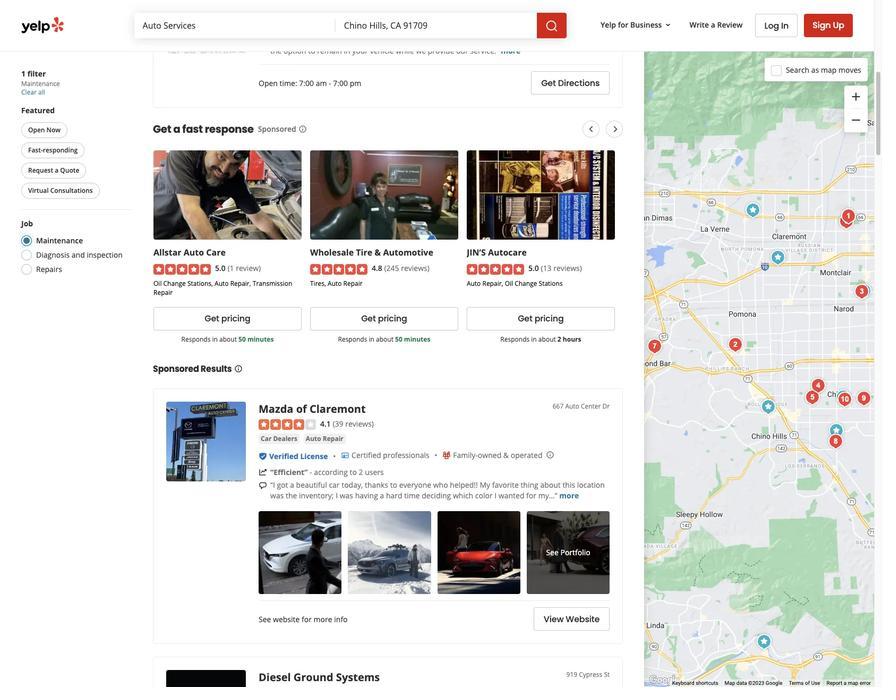 Task type: describe. For each thing, give the bounding box(es) containing it.
log
[[765, 19, 780, 32]]

remain
[[317, 46, 342, 56]]

as
[[812, 65, 820, 75]]

in for allstar auto care
[[212, 335, 218, 344]]

repairs
[[36, 264, 62, 274]]

allstar
[[154, 247, 182, 258]]

919
[[567, 670, 578, 679]]

pricing for jin's autocare
[[535, 313, 564, 325]]

more link for change
[[501, 46, 521, 56]]

sign up link
[[805, 14, 853, 37]]

4.8 (245 reviews)
[[372, 263, 430, 273]]

minutes for wholesale tire & automotive
[[404, 335, 431, 344]]

featured
[[21, 105, 55, 115]]

1 7:00 from the left
[[299, 78, 314, 88]]

mazda
[[259, 402, 294, 416]]

2 7:00 from the left
[[333, 78, 348, 88]]

16 trending v2 image
[[259, 468, 267, 477]]

about for auto
[[219, 335, 237, 344]]

in inside "now offering stay-in-your-car service. get $20 off any signature service oil change and be given the option to remain in your vehicle while we provide our service."
[[344, 46, 350, 56]]

16 verified v2 image
[[259, 452, 267, 461]]

vtec automotive image
[[644, 336, 666, 357]]

0 horizontal spatial 2
[[359, 467, 363, 477]]

get pricing for jin's autocare
[[518, 313, 564, 325]]

car dealers button
[[259, 434, 300, 444]]

to up today,
[[350, 467, 357, 477]]

now
[[47, 125, 61, 134]]

allstar auto care image
[[743, 200, 764, 221]]

oil inside "now offering stay-in-your-car service. get $20 off any signature service oil change and be given the option to remain in your vehicle while we provide our service."
[[525, 35, 534, 45]]

Find text field
[[143, 20, 327, 31]]

beautiful
[[296, 480, 327, 490]]

tri auto image
[[854, 388, 875, 409]]

wholesale
[[310, 247, 354, 258]]

tires,
[[310, 279, 326, 288]]

report a map error
[[827, 680, 871, 686]]

given
[[590, 35, 608, 45]]

0 horizontal spatial for
[[302, 614, 312, 625]]

$20
[[422, 35, 435, 45]]

auto repair, oil change stations
[[467, 279, 563, 288]]

claremont
[[310, 402, 366, 416]]

responds in about 50 minutes for care
[[181, 335, 274, 344]]

jin's autocare link
[[467, 247, 527, 258]]

get down oil change stations, auto repair, transmission repair
[[205, 313, 219, 325]]

job
[[21, 218, 33, 228]]

more for change
[[501, 46, 521, 56]]

wanted
[[499, 490, 525, 501]]

pricing inside 'tires, auto repair get pricing'
[[378, 313, 407, 325]]

log in
[[765, 19, 789, 32]]

savi ranch automotive image
[[754, 631, 775, 653]]

1 i from the left
[[336, 490, 338, 501]]

see portfolio link
[[527, 511, 610, 594]]

pm
[[350, 78, 361, 88]]

& for owned
[[504, 450, 509, 460]]

terms of use
[[789, 680, 821, 686]]

service.
[[380, 35, 406, 45]]

auto technik carcare image
[[826, 431, 847, 452]]

get up responds in about 2 hours
[[518, 313, 533, 325]]

zoom in image
[[850, 90, 863, 103]]

got
[[277, 480, 288, 490]]

16 chevron down v2 image
[[664, 21, 673, 29]]

repair inside oil change stations, auto repair, transmission repair
[[154, 288, 173, 297]]

open for open now
[[28, 125, 45, 134]]

16 speech v2 image for "now
[[259, 37, 267, 45]]

oil inside button
[[261, 6, 270, 16]]

oil inside oil change stations, auto repair, transmission repair
[[154, 279, 162, 288]]

oil change stations
[[261, 6, 323, 16]]

any
[[449, 35, 461, 45]]

0 horizontal spatial jiffy lube image
[[166, 0, 246, 54]]

50 for care
[[239, 335, 246, 344]]

1 vertical spatial stations
[[539, 279, 563, 288]]

667 auto center dr
[[553, 402, 610, 411]]

yelp for business button
[[597, 15, 677, 34]]

response
[[205, 122, 254, 137]]

get pricing button for care
[[154, 307, 302, 330]]

tires, auto repair get pricing
[[310, 279, 407, 325]]

inspection
[[87, 250, 123, 260]]

1 vertical spatial and
[[72, 250, 85, 260]]

your-
[[347, 35, 366, 45]]

view website
[[544, 613, 600, 625]]

change down 5.0 (13 reviews)
[[515, 279, 537, 288]]

16 speech v2 image for "i
[[259, 481, 267, 490]]

2 vertical spatial -
[[310, 467, 312, 477]]

(39
[[333, 419, 344, 429]]

more link for about
[[560, 490, 579, 501]]

repair, inside oil change stations, auto repair, transmission repair
[[230, 279, 251, 288]]

"now offering stay-in-your-car service. get $20 off any signature service oil change and be given the option to remain in your vehicle while we provide our service."
[[270, 35, 608, 56]]

get pricing for allstar auto care
[[205, 313, 251, 325]]

provide
[[428, 46, 455, 56]]

car
[[329, 480, 340, 490]]

about inside "i got a beautiful car today, thanks to everyone who helped!! my favorite thing about this location was the inventory; i was having a hard time deciding which color i wanted for my…"
[[541, 480, 561, 490]]

4.8
[[372, 263, 382, 273]]

0 vertical spatial mazda of claremont image
[[768, 247, 789, 268]]

car inside "now offering stay-in-your-car service. get $20 off any signature service oil change and be given the option to remain in your vehicle while we provide our service."
[[366, 35, 378, 45]]

919 cypress st
[[567, 670, 610, 679]]

for inside "i got a beautiful car today, thanks to everyone who helped!! my favorite thing about this location was the inventory; i was having a hard time deciding which color i wanted for my…"
[[527, 490, 537, 501]]

data
[[737, 680, 747, 686]]

inventory;
[[299, 490, 334, 501]]

everyone
[[399, 480, 432, 490]]

1 was from the left
[[270, 490, 284, 501]]

auto inside 'tires, auto repair get pricing'
[[328, 279, 342, 288]]

review)
[[236, 263, 261, 273]]

moves
[[839, 65, 862, 75]]

open for open time: 7:00 am - 7:00 pm
[[259, 78, 278, 88]]

fast
[[182, 122, 203, 137]]

5.0 for jin's autocare
[[529, 263, 539, 273]]

maintenance pros image
[[838, 206, 860, 227]]

pricing for allstar auto care
[[221, 313, 251, 325]]

color
[[475, 490, 493, 501]]

all
[[38, 88, 45, 97]]

of for use
[[806, 680, 810, 686]]

search
[[786, 65, 810, 75]]

5 star rating image for auto
[[154, 264, 211, 275]]

clear all link
[[21, 88, 45, 97]]

& for tire
[[375, 247, 381, 258]]

0 horizontal spatial reviews)
[[346, 419, 374, 429]]

diesel ground systems link
[[259, 670, 380, 685]]

"efficient"
[[270, 467, 308, 477]]

write a review link
[[686, 15, 747, 34]]

get directions
[[542, 77, 600, 89]]

map for error
[[848, 680, 859, 686]]

1
[[21, 69, 26, 79]]

verified license
[[269, 451, 328, 461]]

a right got
[[290, 480, 294, 490]]

0 vertical spatial maintenance
[[21, 79, 60, 88]]

virtual
[[28, 186, 49, 195]]

clear
[[21, 88, 37, 97]]

ground
[[294, 670, 334, 685]]

get left fast
[[153, 122, 171, 137]]

open time: 7:00 am - 7:00 pm
[[259, 78, 361, 88]]

location
[[577, 480, 605, 490]]

consultations
[[50, 186, 93, 195]]

car inside "button"
[[261, 434, 272, 443]]

maintenance inside option group
[[36, 235, 83, 245]]

previous image
[[585, 123, 598, 136]]

yelp for business
[[601, 19, 662, 30]]

responds in about 50 minutes for &
[[338, 335, 431, 344]]

stay-
[[321, 35, 338, 45]]

akram auto electric image
[[852, 281, 873, 302]]

avant-garde automotive image
[[833, 387, 854, 408]]

the auto clinic image
[[835, 389, 856, 410]]

info
[[334, 614, 348, 625]]

virtual consultations
[[28, 186, 93, 195]]

about for tire
[[376, 335, 394, 344]]

0 vertical spatial -
[[310, 22, 312, 33]]

for inside yelp for business button
[[618, 19, 629, 30]]

responds for &
[[338, 335, 367, 344]]

care
[[206, 247, 226, 258]]

stations inside button
[[297, 6, 323, 16]]

review
[[718, 19, 743, 30]]

keyboard shortcuts button
[[673, 680, 719, 687]]

having
[[355, 490, 378, 501]]

view website link
[[534, 608, 610, 631]]

zoom out image
[[850, 114, 863, 127]]

4.1 star rating image
[[259, 419, 316, 430]]

get inside 'tires, auto repair get pricing'
[[361, 313, 376, 325]]

time:
[[280, 78, 297, 88]]

auto inside oil change stations, auto repair, transmission repair
[[215, 279, 229, 288]]

center
[[581, 402, 601, 411]]

1 vertical spatial -
[[329, 78, 331, 88]]

ontario car care center image
[[854, 281, 875, 302]]

1 horizontal spatial jiffy lube image
[[758, 396, 779, 418]]

responding
[[43, 146, 78, 155]]

keyboard shortcuts
[[673, 680, 719, 686]]

4.8 star rating image
[[310, 264, 368, 275]]

a for write
[[711, 19, 716, 30]]

of for claremont
[[296, 402, 307, 416]]

0 vertical spatial 2
[[558, 335, 561, 344]]

st
[[604, 670, 610, 679]]

norm & mikes auto service image
[[725, 334, 746, 355]]

hard
[[386, 490, 403, 501]]

in-
[[338, 35, 347, 45]]

license
[[300, 451, 328, 461]]

a down thanks
[[380, 490, 384, 501]]

667
[[553, 402, 564, 411]]



Task type: vqa. For each thing, say whether or not it's contained in the screenshot.
Oil Change Stations "LINK"
yes



Task type: locate. For each thing, give the bounding box(es) containing it.
16 info v2 image
[[299, 125, 307, 133]]

"i got a beautiful car today, thanks to everyone who helped!! my favorite thing about this location was the inventory; i was having a hard time deciding which color i wanted for my…"
[[270, 480, 605, 501]]

change up ""now"
[[272, 6, 295, 16]]

repair left stations,
[[154, 288, 173, 297]]

in down 'tires, auto repair get pricing' in the left top of the page
[[369, 335, 375, 344]]

oil right service
[[525, 35, 534, 45]]

oil up find 'field'
[[261, 6, 270, 16]]

1 vertical spatial sponsored
[[153, 363, 199, 375]]

auto down "jin's"
[[467, 279, 481, 288]]

none field near
[[344, 20, 529, 31]]

1 horizontal spatial map
[[848, 680, 859, 686]]

a left quote
[[55, 166, 59, 175]]

a inside button
[[55, 166, 59, 175]]

None search field
[[134, 13, 569, 38]]

2 was from the left
[[340, 490, 353, 501]]

4.1 (39 reviews)
[[320, 419, 374, 429]]

users right '11'
[[369, 22, 388, 33]]

0 vertical spatial the
[[270, 46, 282, 56]]

1 vertical spatial the
[[286, 490, 297, 501]]

reviews) for jin's autocare
[[554, 263, 582, 273]]

none field find
[[143, 20, 327, 31]]

1 vertical spatial users
[[365, 467, 384, 477]]

0 horizontal spatial was
[[270, 490, 284, 501]]

1 horizontal spatial reviews)
[[401, 263, 430, 273]]

5 star rating image down allstar auto care link
[[154, 264, 211, 275]]

7:00 left pm
[[333, 78, 348, 88]]

the inside "now offering stay-in-your-car service. get $20 off any signature service oil change and be given the option to remain in your vehicle while we provide our service."
[[270, 46, 282, 56]]

a
[[711, 19, 716, 30], [173, 122, 180, 137], [55, 166, 59, 175], [290, 480, 294, 490], [380, 490, 384, 501], [844, 680, 847, 686]]

5 star rating image
[[154, 264, 211, 275], [467, 264, 524, 275]]

2 horizontal spatial pricing
[[535, 313, 564, 325]]

pricing
[[221, 313, 251, 325], [378, 313, 407, 325], [535, 313, 564, 325]]

see for see website for more info
[[259, 614, 271, 625]]

1 horizontal spatial sponsored
[[258, 124, 296, 134]]

terms
[[789, 680, 804, 686]]

the inside "i got a beautiful car today, thanks to everyone who helped!! my favorite thing about this location was the inventory; i was having a hard time deciding which color i wanted for my…"
[[286, 490, 297, 501]]

0 vertical spatial sponsored
[[258, 124, 296, 134]]

and inside "now offering stay-in-your-car service. get $20 off any signature service oil change and be given the option to remain in your vehicle while we provide our service."
[[564, 35, 577, 45]]

was down today,
[[340, 490, 353, 501]]

see left the portfolio
[[546, 547, 559, 557]]

2 minutes from the left
[[404, 335, 431, 344]]

integrity automotive image
[[808, 375, 829, 396]]

1 horizontal spatial for
[[527, 490, 537, 501]]

and
[[564, 35, 577, 45], [72, 250, 85, 260]]

1 vertical spatial maintenance
[[36, 235, 83, 245]]

0 horizontal spatial get pricing
[[205, 313, 251, 325]]

1 horizontal spatial open
[[259, 78, 278, 88]]

featured group
[[19, 105, 132, 201]]

0 horizontal spatial repair,
[[230, 279, 251, 288]]

5.0
[[215, 263, 226, 273], [529, 263, 539, 273]]

7:00 left am
[[299, 78, 314, 88]]

get
[[408, 35, 420, 45], [542, 77, 556, 89], [153, 122, 171, 137], [205, 313, 219, 325], [361, 313, 376, 325], [518, 313, 533, 325]]

pricing up responds in about 2 hours
[[535, 313, 564, 325]]

option group containing job
[[18, 218, 132, 278]]

get inside "now offering stay-in-your-car service. get $20 off any signature service oil change and be given the option to remain in your vehicle while we provide our service."
[[408, 35, 420, 45]]

offering
[[291, 35, 319, 45]]

repair inside button
[[323, 434, 344, 443]]

0 horizontal spatial none field
[[143, 20, 327, 31]]

the for inventory;
[[286, 490, 297, 501]]

see
[[546, 547, 559, 557], [259, 614, 271, 625]]

5.0 for allstar auto care
[[215, 263, 226, 273]]

1 vertical spatial according
[[314, 467, 348, 477]]

a for get
[[173, 122, 180, 137]]

sponsored left 16 info v2 image
[[258, 124, 296, 134]]

wholesale tire & automotive link
[[310, 247, 434, 258]]

a for request
[[55, 166, 59, 175]]

more left info
[[314, 614, 332, 625]]

1 vertical spatial mazda of claremont image
[[166, 402, 246, 481]]

repair inside 'tires, auto repair get pricing'
[[344, 279, 363, 288]]

0 horizontal spatial pricing
[[221, 313, 251, 325]]

0 horizontal spatial see
[[259, 614, 271, 625]]

yelp
[[601, 19, 616, 30]]

2 left hours
[[558, 335, 561, 344]]

16 certified professionals v2 image
[[341, 451, 350, 460]]

i right color
[[495, 490, 497, 501]]

in for jin's autocare
[[532, 335, 537, 344]]

certified professionals
[[352, 450, 430, 460]]

1 horizontal spatial see
[[546, 547, 559, 557]]

0 horizontal spatial more
[[314, 614, 332, 625]]

1 vertical spatial 16 speech v2 image
[[259, 481, 267, 490]]

was
[[270, 490, 284, 501], [340, 490, 353, 501]]

sponsored left results
[[153, 363, 199, 375]]

1 vertical spatial of
[[806, 680, 810, 686]]

we
[[416, 46, 426, 56]]

0 horizontal spatial map
[[821, 65, 837, 75]]

2 none field from the left
[[344, 20, 529, 31]]

get pricing up responds in about 2 hours
[[518, 313, 564, 325]]

0 horizontal spatial minutes
[[248, 335, 274, 344]]

change inside oil change stations, auto repair, transmission repair
[[163, 279, 186, 288]]

1 horizontal spatial 50
[[395, 335, 403, 344]]

0 vertical spatial more link
[[501, 46, 521, 56]]

0 vertical spatial &
[[375, 247, 381, 258]]

favorite
[[492, 480, 519, 490]]

in down in-
[[344, 46, 350, 56]]

2 get pricing button from the left
[[310, 307, 459, 330]]

next image
[[609, 123, 622, 136]]

to up "hard"
[[390, 480, 397, 490]]

request a quote button
[[21, 163, 86, 179]]

business
[[631, 19, 662, 30]]

sign up
[[813, 19, 845, 31]]

jiffy lube image
[[166, 0, 246, 54], [758, 396, 779, 418]]

get down 4.8 in the top left of the page
[[361, 313, 376, 325]]

1 horizontal spatial responds in about 50 minutes
[[338, 335, 431, 344]]

0 horizontal spatial i
[[336, 490, 338, 501]]

1 5.0 from the left
[[215, 263, 226, 273]]

change inside button
[[272, 6, 295, 16]]

& right tire
[[375, 247, 381, 258]]

diagnosis
[[36, 250, 70, 260]]

map for moves
[[821, 65, 837, 75]]

more down service
[[501, 46, 521, 56]]

11
[[359, 22, 367, 33]]

the
[[270, 46, 282, 56], [286, 490, 297, 501]]

repair, down jin's autocare link
[[483, 279, 503, 288]]

5.0 (13 reviews)
[[529, 263, 582, 273]]

according up stay-
[[314, 22, 348, 33]]

car up 16 verified v2 image
[[261, 434, 272, 443]]

map right as
[[821, 65, 837, 75]]

auto down '(1'
[[215, 279, 229, 288]]

0 vertical spatial and
[[564, 35, 577, 45]]

0 horizontal spatial of
[[296, 402, 307, 416]]

sponsored results
[[153, 363, 232, 375]]

2 according from the top
[[314, 467, 348, 477]]

1 horizontal spatial get pricing button
[[310, 307, 459, 330]]

1 horizontal spatial none field
[[344, 20, 529, 31]]

2 horizontal spatial get pricing button
[[467, 307, 615, 330]]

fast-responding button
[[21, 142, 85, 158]]

to left '11'
[[350, 22, 357, 33]]

a right report
[[844, 680, 847, 686]]

open left the time:
[[259, 78, 278, 88]]

reviews) for wholesale tire & automotive
[[401, 263, 430, 273]]

more down this in the right of the page
[[560, 490, 579, 501]]

search image
[[546, 19, 558, 32]]

owned
[[478, 450, 502, 460]]

change left stations,
[[163, 279, 186, 288]]

0 vertical spatial car
[[366, 35, 378, 45]]

1 vertical spatial &
[[504, 450, 509, 460]]

car
[[366, 35, 378, 45], [261, 434, 272, 443]]

0 horizontal spatial the
[[270, 46, 282, 56]]

reviews) right the (39 at the bottom of page
[[346, 419, 374, 429]]

view
[[544, 613, 564, 625]]

stations
[[297, 6, 323, 16], [539, 279, 563, 288]]

2 up today,
[[359, 467, 363, 477]]

auto right 667
[[566, 402, 580, 411]]

get pricing button
[[154, 307, 302, 330], [310, 307, 459, 330], [467, 307, 615, 330]]

0 horizontal spatial 7:00
[[299, 78, 314, 88]]

pricing down oil change stations, auto repair, transmission repair
[[221, 313, 251, 325]]

&
[[375, 247, 381, 258], [504, 450, 509, 460]]

sponsored for sponsored results
[[153, 363, 199, 375]]

0 vertical spatial stations
[[297, 6, 323, 16]]

1 get pricing from the left
[[205, 313, 251, 325]]

1 horizontal spatial more
[[501, 46, 521, 56]]

pricing down (245
[[378, 313, 407, 325]]

1 horizontal spatial i
[[495, 490, 497, 501]]

1 get pricing button from the left
[[154, 307, 302, 330]]

1 minutes from the left
[[248, 335, 274, 344]]

get pricing button down oil change stations, auto repair, transmission repair
[[154, 307, 302, 330]]

certified
[[352, 450, 381, 460]]

0 horizontal spatial and
[[72, 250, 85, 260]]

0 horizontal spatial stations
[[297, 6, 323, 16]]

signature
[[463, 35, 496, 45]]

see website for more info
[[259, 614, 348, 625]]

2 repair, from the left
[[483, 279, 503, 288]]

1 horizontal spatial 7:00
[[333, 78, 348, 88]]

more link down service
[[501, 46, 521, 56]]

2 16 speech v2 image from the top
[[259, 481, 267, 490]]

1 vertical spatial jiffy lube image
[[758, 396, 779, 418]]

for down the thing
[[527, 490, 537, 501]]

a for report
[[844, 680, 847, 686]]

repair down 4.8 star rating image
[[344, 279, 363, 288]]

5 star rating image for autocare
[[467, 264, 524, 275]]

repair, down 5.0 (1 review)
[[230, 279, 251, 288]]

see inside see portfolio link
[[546, 547, 559, 557]]

- up beautiful at left bottom
[[310, 467, 312, 477]]

map region
[[570, 0, 883, 687]]

auto repair link
[[304, 434, 346, 444]]

0 horizontal spatial 5.0
[[215, 263, 226, 273]]

0 vertical spatial 16 speech v2 image
[[259, 37, 267, 45]]

1 horizontal spatial 2
[[558, 335, 561, 344]]

report
[[827, 680, 843, 686]]

see for see portfolio
[[546, 547, 559, 557]]

0 vertical spatial map
[[821, 65, 837, 75]]

transmission
[[253, 279, 292, 288]]

Near text field
[[344, 20, 529, 31]]

domestic diesel and auto service image
[[802, 387, 823, 408]]

a right write
[[711, 19, 716, 30]]

mazda of claremont
[[259, 402, 366, 416]]

2 horizontal spatial responds
[[501, 335, 530, 344]]

1 according from the top
[[314, 22, 348, 33]]

1 horizontal spatial responds
[[338, 335, 367, 344]]

1 vertical spatial map
[[848, 680, 859, 686]]

dr
[[603, 402, 610, 411]]

1 pricing from the left
[[221, 313, 251, 325]]

google image
[[647, 673, 682, 687]]

None field
[[143, 20, 327, 31], [344, 20, 529, 31]]

0 horizontal spatial sponsored
[[153, 363, 199, 375]]

none field up off
[[344, 20, 529, 31]]

16 speech v2 image left ""now"
[[259, 37, 267, 45]]

get pricing button down 4.8 in the top left of the page
[[310, 307, 459, 330]]

diesel ground systems
[[259, 670, 380, 685]]

2 responds in about 50 minutes from the left
[[338, 335, 431, 344]]

up
[[833, 19, 845, 31]]

open left now
[[28, 125, 45, 134]]

users up thanks
[[365, 467, 384, 477]]

car dealers
[[261, 434, 297, 443]]

open now
[[28, 125, 61, 134]]

1 responds from the left
[[181, 335, 211, 344]]

2 50 from the left
[[395, 335, 403, 344]]

according up car
[[314, 467, 348, 477]]

stations down 5.0 (13 reviews)
[[539, 279, 563, 288]]

auto down 4.8 star rating image
[[328, 279, 342, 288]]

1 horizontal spatial mazda of claremont image
[[768, 247, 789, 268]]

stations up offering
[[297, 6, 323, 16]]

3 pricing from the left
[[535, 313, 564, 325]]

more
[[501, 46, 521, 56], [560, 490, 579, 501], [314, 614, 332, 625]]

0 horizontal spatial responds
[[181, 335, 211, 344]]

get pricing button for &
[[310, 307, 459, 330]]

(13
[[541, 263, 552, 273]]

repair down the (39 at the bottom of page
[[323, 434, 344, 443]]

5 star rating image down jin's autocare link
[[467, 264, 524, 275]]

in
[[782, 19, 789, 32]]

repair,
[[230, 279, 251, 288], [483, 279, 503, 288]]

diagnosis and inspection
[[36, 250, 123, 260]]

& right owned
[[504, 450, 509, 460]]

0 vertical spatial users
[[369, 22, 388, 33]]

0 vertical spatial more
[[501, 46, 521, 56]]

1 none field from the left
[[143, 20, 327, 31]]

star tech foreign auto repair image
[[826, 420, 847, 442]]

0 horizontal spatial more link
[[501, 46, 521, 56]]

according
[[314, 22, 348, 33], [314, 467, 348, 477]]

1 repair, from the left
[[230, 279, 251, 288]]

- right am
[[329, 78, 331, 88]]

reviews) down automotive at the top of page
[[401, 263, 430, 273]]

- up offering
[[310, 22, 312, 33]]

website
[[566, 613, 600, 625]]

minutes for allstar auto care
[[248, 335, 274, 344]]

2 horizontal spatial reviews)
[[554, 263, 582, 273]]

1 horizontal spatial car
[[366, 35, 378, 45]]

2 5.0 from the left
[[529, 263, 539, 273]]

in left hours
[[532, 335, 537, 344]]

mazda of claremont image
[[768, 247, 789, 268], [166, 402, 246, 481]]

responds in about 50 minutes down 'tires, auto repair get pricing' in the left top of the page
[[338, 335, 431, 344]]

automotive
[[383, 247, 434, 258]]

the for option
[[270, 46, 282, 56]]

0 horizontal spatial &
[[375, 247, 381, 258]]

2 5 star rating image from the left
[[467, 264, 524, 275]]

(245
[[384, 263, 399, 273]]

verified
[[269, 451, 299, 461]]

1 responds in about 50 minutes from the left
[[181, 335, 274, 344]]

1 50 from the left
[[239, 335, 246, 344]]

a left fast
[[173, 122, 180, 137]]

jin's autocare
[[467, 247, 527, 258]]

none field up ""now"
[[143, 20, 327, 31]]

open now button
[[21, 122, 68, 138]]

to inside "now offering stay-in-your-car service. get $20 off any signature service oil change and be given the option to remain in your vehicle while we provide our service."
[[308, 46, 315, 56]]

1 vertical spatial see
[[259, 614, 271, 625]]

1 horizontal spatial 5 star rating image
[[467, 264, 524, 275]]

0 vertical spatial open
[[259, 78, 278, 88]]

1 16 speech v2 image from the top
[[259, 37, 267, 45]]

about down 'tires, auto repair get pricing' in the left top of the page
[[376, 335, 394, 344]]

deciding
[[422, 490, 451, 501]]

of up 4.1 star rating image
[[296, 402, 307, 416]]

change down search image
[[536, 35, 562, 45]]

5.0 left '(1'
[[215, 263, 226, 273]]

about up 16 info v2 icon
[[219, 335, 237, 344]]

2 pricing from the left
[[378, 313, 407, 325]]

auto left care on the top
[[184, 247, 204, 258]]

0 vertical spatial jiffy lube image
[[166, 0, 246, 54]]

the down got
[[286, 490, 297, 501]]

get inside get directions link
[[542, 77, 556, 89]]

50 for &
[[395, 335, 403, 344]]

service."
[[471, 46, 499, 56]]

1 horizontal spatial stations
[[539, 279, 563, 288]]

7:00
[[299, 78, 314, 88], [333, 78, 348, 88]]

1 horizontal spatial minutes
[[404, 335, 431, 344]]

quote
[[60, 166, 79, 175]]

auto inside button
[[306, 434, 321, 443]]

this
[[563, 480, 576, 490]]

oil down allstar
[[154, 279, 162, 288]]

autocare
[[488, 247, 527, 258]]

more link down this in the right of the page
[[560, 490, 579, 501]]

1 vertical spatial car
[[261, 434, 272, 443]]

in up results
[[212, 335, 218, 344]]

bmw-mini md's image
[[836, 211, 857, 232]]

"now
[[270, 35, 289, 45]]

get left directions
[[542, 77, 556, 89]]

the down ""now"
[[270, 46, 282, 56]]

responds in about 50 minutes up 16 info v2 icon
[[181, 335, 274, 344]]

oil change stations button
[[259, 6, 325, 17]]

0 vertical spatial for
[[618, 19, 629, 30]]

car up 'vehicle'
[[366, 35, 378, 45]]

0 vertical spatial of
[[296, 402, 307, 416]]

about for autocare
[[539, 335, 556, 344]]

2 horizontal spatial more
[[560, 490, 579, 501]]

1 vertical spatial open
[[28, 125, 45, 134]]

1 horizontal spatial &
[[504, 450, 509, 460]]

repair
[[344, 279, 363, 288], [154, 288, 173, 297], [323, 434, 344, 443]]

map left error
[[848, 680, 859, 686]]

2 responds from the left
[[338, 335, 367, 344]]

family-
[[453, 450, 478, 460]]

change inside "now offering stay-in-your-car service. get $20 off any signature service oil change and be given the option to remain in your vehicle while we provide our service."
[[536, 35, 562, 45]]

0 vertical spatial according
[[314, 22, 348, 33]]

16 speech v2 image left "i
[[259, 481, 267, 490]]

vehicle
[[370, 46, 394, 56]]

16 info v2 image
[[234, 364, 243, 373]]

group
[[845, 86, 868, 132]]

was down "i
[[270, 490, 284, 501]]

reviews) right (13
[[554, 263, 582, 273]]

to down offering
[[308, 46, 315, 56]]

directions
[[558, 77, 600, 89]]

2 vertical spatial for
[[302, 614, 312, 625]]

auto repair
[[306, 434, 344, 443]]

3 get pricing button from the left
[[467, 307, 615, 330]]

in for wholesale tire & automotive
[[369, 335, 375, 344]]

16 speech v2 image
[[259, 37, 267, 45], [259, 481, 267, 490]]

1 horizontal spatial repair,
[[483, 279, 503, 288]]

info icon image
[[546, 451, 554, 459], [546, 451, 554, 459]]

1 vertical spatial more link
[[560, 490, 579, 501]]

open inside button
[[28, 125, 45, 134]]

my
[[480, 480, 490, 490]]

1 horizontal spatial 5.0
[[529, 263, 539, 273]]

filter
[[27, 69, 46, 79]]

for right yelp
[[618, 19, 629, 30]]

see left website
[[259, 614, 271, 625]]

time
[[404, 490, 420, 501]]

responds for care
[[181, 335, 211, 344]]

i down car
[[336, 490, 338, 501]]

see portfolio
[[546, 547, 591, 557]]

professionals
[[383, 450, 430, 460]]

2 i from the left
[[495, 490, 497, 501]]

get pricing button up responds in about 2 hours
[[467, 307, 615, 330]]

1 5 star rating image from the left
[[154, 264, 211, 275]]

about left hours
[[539, 335, 556, 344]]

option group
[[18, 218, 132, 278]]

results
[[201, 363, 232, 375]]

0 horizontal spatial open
[[28, 125, 45, 134]]

oil change stations link
[[259, 6, 325, 17]]

auto up license
[[306, 434, 321, 443]]

2 vertical spatial more
[[314, 614, 332, 625]]

0 horizontal spatial 5 star rating image
[[154, 264, 211, 275]]

service
[[498, 35, 523, 45]]

oil down autocare
[[505, 279, 513, 288]]

google
[[766, 680, 783, 686]]

1 vertical spatial for
[[527, 490, 537, 501]]

16 family owned v2 image
[[443, 451, 451, 460]]

maintenance up diagnosis
[[36, 235, 83, 245]]

about up my…"
[[541, 480, 561, 490]]

1 horizontal spatial pricing
[[378, 313, 407, 325]]

5.0 left (13
[[529, 263, 539, 273]]

use
[[812, 680, 821, 686]]

sponsored for sponsored
[[258, 124, 296, 134]]

1 horizontal spatial more link
[[560, 490, 579, 501]]

terms of use link
[[789, 680, 821, 686]]

get up we
[[408, 35, 420, 45]]

1 vertical spatial more
[[560, 490, 579, 501]]

to inside "i got a beautiful car today, thanks to everyone who helped!! my favorite thing about this location was the inventory; i was having a hard time deciding which color i wanted for my…"
[[390, 480, 397, 490]]

i
[[336, 490, 338, 501], [495, 490, 497, 501]]

responds
[[181, 335, 211, 344], [338, 335, 367, 344], [501, 335, 530, 344]]

more for about
[[560, 490, 579, 501]]

2 get pricing from the left
[[518, 313, 564, 325]]

3 responds from the left
[[501, 335, 530, 344]]

map data ©2023 google
[[725, 680, 783, 686]]

1 horizontal spatial of
[[806, 680, 810, 686]]

1 horizontal spatial and
[[564, 35, 577, 45]]

systems
[[336, 670, 380, 685]]



